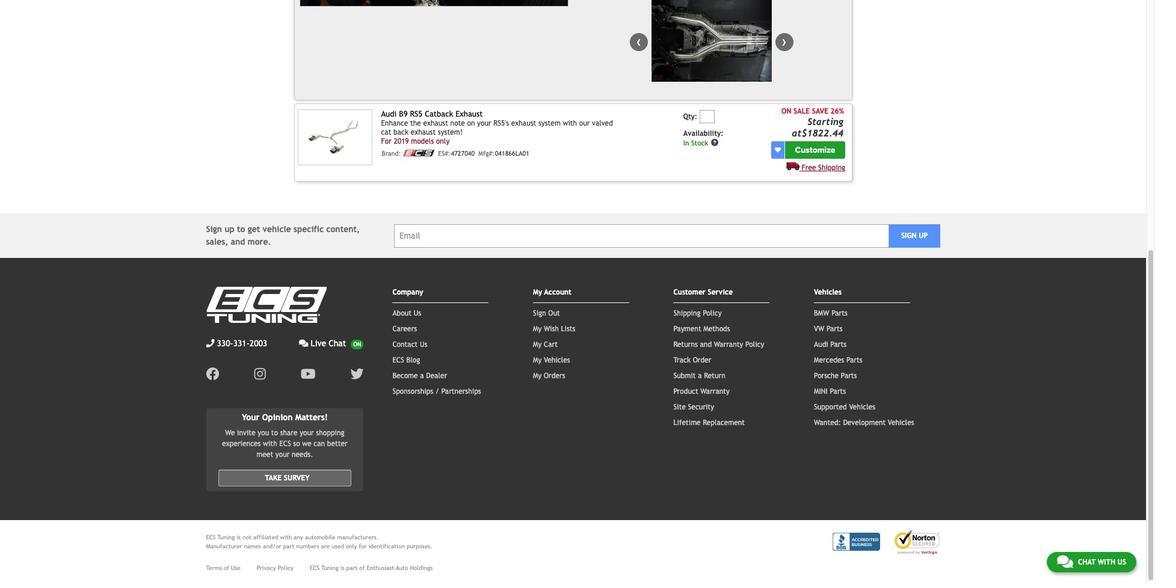 Task type: locate. For each thing, give the bounding box(es) containing it.
1 my from the top
[[533, 288, 542, 297]]

1 vertical spatial policy
[[746, 341, 765, 349]]

contact
[[393, 341, 418, 349]]

vehicles up "orders"
[[544, 356, 570, 365]]

2 horizontal spatial sign
[[902, 232, 917, 240]]

ecs inside we invite you to share your shopping experiences with ecs so we can better meet your needs.
[[279, 440, 291, 448]]

parts for audi parts
[[831, 341, 847, 349]]

so
[[293, 440, 300, 448]]

5 my from the top
[[533, 372, 542, 380]]

comments image inside live chat link
[[299, 339, 308, 348]]

0 horizontal spatial shipping
[[674, 309, 701, 318]]

lifetime replacement
[[674, 419, 745, 427]]

audi
[[381, 110, 397, 119], [814, 341, 829, 349]]

my left 'account'
[[533, 288, 542, 297]]

1 horizontal spatial only
[[436, 137, 450, 146]]

is left "not"
[[237, 534, 241, 541]]

parts right bmw
[[832, 309, 848, 318]]

1 horizontal spatial is
[[340, 565, 345, 572]]

ecs left blog
[[393, 356, 404, 365]]

comments image left the "chat with us"
[[1057, 555, 1074, 569]]

chat
[[329, 339, 346, 349], [1079, 559, 1096, 567]]

2 a from the left
[[698, 372, 702, 380]]

to
[[237, 225, 245, 234], [271, 429, 278, 437]]

part down the any
[[283, 543, 295, 550]]

1 vertical spatial us
[[420, 341, 428, 349]]

customize
[[795, 145, 836, 155]]

my for my account
[[533, 288, 542, 297]]

parts
[[832, 309, 848, 318], [827, 325, 843, 333], [831, 341, 847, 349], [847, 356, 863, 365], [841, 372, 857, 380], [830, 388, 846, 396]]

tuning
[[218, 534, 235, 541], [321, 565, 339, 572]]

ecs blog link
[[393, 356, 420, 365]]

1 horizontal spatial of
[[359, 565, 365, 572]]

4727040
[[451, 150, 475, 157]]

2 my from the top
[[533, 325, 542, 333]]

valved
[[592, 119, 613, 128]]

parts up porsche parts link
[[847, 356, 863, 365]]

availability:
[[684, 130, 724, 138]]

tuning up manufacturer
[[218, 534, 235, 541]]

tuning for not
[[218, 534, 235, 541]]

1 horizontal spatial and
[[700, 341, 712, 349]]

0 vertical spatial policy
[[703, 309, 722, 318]]

/
[[436, 388, 439, 396]]

my down my cart "link"
[[533, 356, 542, 365]]

ecs blog
[[393, 356, 420, 365]]

content,
[[326, 225, 360, 234]]

of left use
[[224, 565, 229, 572]]

parts for bmw parts
[[832, 309, 848, 318]]

0 horizontal spatial a
[[420, 372, 424, 380]]

parts up mercedes parts link
[[831, 341, 847, 349]]

sign inside sign up to get vehicle specific content, sales, and more.
[[206, 225, 222, 234]]

parts down porsche parts link
[[830, 388, 846, 396]]

live
[[311, 339, 326, 349]]

1 horizontal spatial up
[[919, 232, 928, 240]]

warranty down methods
[[714, 341, 744, 349]]

0 horizontal spatial is
[[237, 534, 241, 541]]

0 vertical spatial is
[[237, 534, 241, 541]]

4 my from the top
[[533, 356, 542, 365]]

chat with us link
[[1047, 553, 1137, 573]]

sign inside button
[[902, 232, 917, 240]]

payment methods link
[[674, 325, 730, 333]]

get
[[248, 225, 260, 234]]

my cart link
[[533, 341, 558, 349]]

shipping
[[819, 164, 846, 172], [674, 309, 701, 318]]

become
[[393, 372, 418, 380]]

product warranty link
[[674, 388, 730, 396]]

privacy policy
[[257, 565, 294, 572]]

my
[[533, 288, 542, 297], [533, 325, 542, 333], [533, 341, 542, 349], [533, 356, 542, 365], [533, 372, 542, 380]]

sign for sign up
[[902, 232, 917, 240]]

1 horizontal spatial your
[[300, 429, 314, 437]]

use
[[231, 565, 241, 572]]

ecs inside ecs tuning is not affiliated with any automobile manufacturers. manufacturer names and/or part numbers are used only for identification purposes.
[[206, 534, 216, 541]]

meet
[[257, 451, 273, 459]]

to right you
[[271, 429, 278, 437]]

es#: 4727040 mfg#: 041866la01
[[438, 150, 530, 157]]

only down manufacturers.
[[346, 543, 357, 550]]

to inside we invite you to share your shopping experiences with ecs so we can better meet your needs.
[[271, 429, 278, 437]]

lifetime
[[674, 419, 701, 427]]

comments image for chat
[[1057, 555, 1074, 569]]

0 horizontal spatial audi
[[381, 110, 397, 119]]

only
[[436, 137, 450, 146], [346, 543, 357, 550]]

1 horizontal spatial to
[[271, 429, 278, 437]]

audi b9 rs5 catback exhaust enhance the exhaust note on your rs5's exhaust system with our valved cat back exhaust system! for 2019 models only
[[381, 110, 613, 146]]

0 horizontal spatial tuning
[[218, 534, 235, 541]]

exhaust right rs5's
[[511, 119, 536, 128]]

audi inside audi b9 rs5 catback exhaust enhance the exhaust note on your rs5's exhaust system with our valved cat back exhaust system! for 2019 models only
[[381, 110, 397, 119]]

shipping up payment
[[674, 309, 701, 318]]

3 my from the top
[[533, 341, 542, 349]]

facebook logo image
[[206, 368, 219, 381]]

returns
[[674, 341, 698, 349]]

system!
[[438, 128, 463, 137]]

site
[[674, 403, 686, 412]]

1 vertical spatial to
[[271, 429, 278, 437]]

a
[[420, 372, 424, 380], [698, 372, 702, 380]]

manufacturers.
[[337, 534, 379, 541]]

sign up
[[902, 232, 928, 240]]

the
[[410, 119, 421, 128]]

part inside ecs tuning is not affiliated with any automobile manufacturers. manufacturer names and/or part numbers are used only for identification purposes.
[[283, 543, 295, 550]]

sales,
[[206, 237, 228, 247]]

return
[[704, 372, 726, 380]]

only down the 'system!'
[[436, 137, 450, 146]]

1 a from the left
[[420, 372, 424, 380]]

is inside ecs tuning is not affiliated with any automobile manufacturers. manufacturer names and/or part numbers are used only for identification purposes.
[[237, 534, 241, 541]]

0 horizontal spatial of
[[224, 565, 229, 572]]

numbers
[[296, 543, 319, 550]]

tuning inside ecs tuning is not affiliated with any automobile manufacturers. manufacturer names and/or part numbers are used only for identification purposes.
[[218, 534, 235, 541]]

vw parts
[[814, 325, 843, 333]]

my orders
[[533, 372, 565, 380]]

0 horizontal spatial chat
[[329, 339, 346, 349]]

for
[[381, 137, 392, 146]]

to inside sign up to get vehicle specific content, sales, and more.
[[237, 225, 245, 234]]

with inside we invite you to share your shopping experiences with ecs so we can better meet your needs.
[[263, 440, 277, 448]]

a for submit
[[698, 372, 702, 380]]

tuning down are
[[321, 565, 339, 572]]

submit a return link
[[674, 372, 726, 380]]

2 horizontal spatial policy
[[746, 341, 765, 349]]

qty:
[[684, 113, 698, 121]]

of left enthusiast
[[359, 565, 365, 572]]

and up the order
[[700, 341, 712, 349]]

sponsorships / partnerships
[[393, 388, 481, 396]]

careers
[[393, 325, 417, 333]]

track order link
[[674, 356, 712, 365]]

2 vertical spatial policy
[[278, 565, 294, 572]]

0 vertical spatial to
[[237, 225, 245, 234]]

0 vertical spatial only
[[436, 137, 450, 146]]

starting
[[808, 116, 844, 127]]

my vehicles link
[[533, 356, 570, 365]]

1 horizontal spatial chat
[[1079, 559, 1096, 567]]

exhaust up models on the left of the page
[[411, 128, 436, 137]]

my for my cart
[[533, 341, 542, 349]]

manufacturer
[[206, 543, 242, 550]]

1 horizontal spatial policy
[[703, 309, 722, 318]]

my for my vehicles
[[533, 356, 542, 365]]

used
[[332, 543, 344, 550]]

comments image inside chat with us link
[[1057, 555, 1074, 569]]

parts for porsche parts
[[841, 372, 857, 380]]

about us
[[393, 309, 421, 318]]

to left get
[[237, 225, 245, 234]]

policy for shipping policy
[[703, 309, 722, 318]]

0 horizontal spatial part
[[283, 543, 295, 550]]

are
[[321, 543, 330, 550]]

1 vertical spatial tuning
[[321, 565, 339, 572]]

0 vertical spatial your
[[477, 119, 492, 128]]

wanted: development vehicles link
[[814, 419, 915, 427]]

es#4727040 - 041866la01 - audi b9 rs5 catback exhaust - enhance the exhaust note on your rs5's exhaust system with our valved cat back exhaust system! - ecs - audi image
[[298, 110, 372, 165]]

audi parts link
[[814, 341, 847, 349]]

None text field
[[700, 110, 715, 123]]

parts for mercedes parts
[[847, 356, 863, 365]]

1 horizontal spatial a
[[698, 372, 702, 380]]

sign out link
[[533, 309, 560, 318]]

ecs tuning is not affiliated with any automobile manufacturers. manufacturer names and/or part numbers are used only for identification purposes.
[[206, 534, 433, 550]]

0 vertical spatial tuning
[[218, 534, 235, 541]]

0 horizontal spatial sign
[[206, 225, 222, 234]]

porsche parts link
[[814, 372, 857, 380]]

0 vertical spatial and
[[231, 237, 245, 247]]

up inside button
[[919, 232, 928, 240]]

1 horizontal spatial part
[[346, 565, 358, 572]]

ecs down numbers
[[310, 565, 320, 572]]

security
[[688, 403, 715, 412]]

your right meet
[[276, 451, 290, 459]]

enthusiast auto holdings link
[[367, 564, 433, 573]]

ecs tuning is part of enthusiast auto holdings
[[310, 565, 433, 572]]

my left cart on the bottom left of the page
[[533, 341, 542, 349]]

warranty down return
[[701, 388, 730, 396]]

2 of from the left
[[359, 565, 365, 572]]

up for sign up
[[919, 232, 928, 240]]

1 horizontal spatial shipping
[[819, 164, 846, 172]]

supported
[[814, 403, 847, 412]]

0 horizontal spatial and
[[231, 237, 245, 247]]

us for about us
[[414, 309, 421, 318]]

0 vertical spatial part
[[283, 543, 295, 550]]

1 vertical spatial is
[[340, 565, 345, 572]]

2 vertical spatial your
[[276, 451, 290, 459]]

2019
[[394, 137, 409, 146]]

ecs for ecs tuning is part of enthusiast auto holdings
[[310, 565, 320, 572]]

parts down mercedes parts link
[[841, 372, 857, 380]]

vw parts link
[[814, 325, 843, 333]]

1 vertical spatial chat
[[1079, 559, 1096, 567]]

is
[[237, 534, 241, 541], [340, 565, 345, 572]]

comments image for live
[[299, 339, 308, 348]]

up inside sign up to get vehicle specific content, sales, and more.
[[225, 225, 235, 234]]

2 horizontal spatial your
[[477, 119, 492, 128]]

0 vertical spatial comments image
[[299, 339, 308, 348]]

ecs up manufacturer
[[206, 534, 216, 541]]

more.
[[248, 237, 271, 247]]

us for contact us
[[420, 341, 428, 349]]

comments image
[[299, 339, 308, 348], [1057, 555, 1074, 569]]

my left "orders"
[[533, 372, 542, 380]]

part left enthusiast
[[346, 565, 358, 572]]

0 vertical spatial us
[[414, 309, 421, 318]]

1 horizontal spatial sign
[[533, 309, 546, 318]]

parts right vw
[[827, 325, 843, 333]]

with
[[563, 119, 577, 128], [263, 440, 277, 448], [280, 534, 292, 541], [1098, 559, 1116, 567]]

my left the wish
[[533, 325, 542, 333]]

0 horizontal spatial up
[[225, 225, 235, 234]]

Email email field
[[394, 224, 889, 248]]

0 horizontal spatial policy
[[278, 565, 294, 572]]

1 vertical spatial audi
[[814, 341, 829, 349]]

my account
[[533, 288, 572, 297]]

specific
[[294, 225, 324, 234]]

a left return
[[698, 372, 702, 380]]

ecs left so
[[279, 440, 291, 448]]

parts for mini parts
[[830, 388, 846, 396]]

and right sales,
[[231, 237, 245, 247]]

up
[[225, 225, 235, 234], [919, 232, 928, 240]]

ecs for ecs blog
[[393, 356, 404, 365]]

041866la01
[[495, 150, 530, 157]]

identification
[[369, 543, 405, 550]]

a left the dealer
[[420, 372, 424, 380]]

audi up enhance
[[381, 110, 397, 119]]

0 horizontal spatial to
[[237, 225, 245, 234]]

0 horizontal spatial comments image
[[299, 339, 308, 348]]

1 horizontal spatial audi
[[814, 341, 829, 349]]

shipping right free
[[819, 164, 846, 172]]

1 vertical spatial only
[[346, 543, 357, 550]]

your up we
[[300, 429, 314, 437]]

is down used
[[340, 565, 345, 572]]

my for my orders
[[533, 372, 542, 380]]

1 vertical spatial comments image
[[1057, 555, 1074, 569]]

your
[[242, 413, 260, 423]]

audi down vw
[[814, 341, 829, 349]]

0 vertical spatial audi
[[381, 110, 397, 119]]

needs.
[[292, 451, 313, 459]]

take survey
[[265, 474, 310, 483]]

account
[[544, 288, 572, 297]]

0 vertical spatial shipping
[[819, 164, 846, 172]]

on sale save 26%
[[782, 107, 844, 115]]

1 vertical spatial warranty
[[701, 388, 730, 396]]

comments image left live
[[299, 339, 308, 348]]

mercedes parts
[[814, 356, 863, 365]]

names
[[244, 543, 261, 550]]

1 vertical spatial part
[[346, 565, 358, 572]]

0 horizontal spatial only
[[346, 543, 357, 550]]

1 horizontal spatial comments image
[[1057, 555, 1074, 569]]

on
[[782, 107, 792, 115]]

vw
[[814, 325, 825, 333]]

your right on
[[477, 119, 492, 128]]

ecs - corporate logo image
[[403, 150, 435, 157]]

with inside ecs tuning is not affiliated with any automobile manufacturers. manufacturer names and/or part numbers are used only for identification purposes.
[[280, 534, 292, 541]]

instagram logo image
[[254, 368, 266, 381]]

1 horizontal spatial tuning
[[321, 565, 339, 572]]



Task type: vqa. For each thing, say whether or not it's contained in the screenshot.
‹ link
yes



Task type: describe. For each thing, give the bounding box(es) containing it.
returns and warranty policy
[[674, 341, 765, 349]]

bmw parts
[[814, 309, 848, 318]]

share
[[280, 429, 298, 437]]

ecs tuning image
[[206, 287, 327, 323]]

auto
[[396, 565, 408, 572]]

live chat
[[311, 339, 346, 349]]

add to wish list image
[[775, 147, 781, 153]]

›
[[782, 33, 787, 49]]

your inside audi b9 rs5 catback exhaust enhance the exhaust note on your rs5's exhaust system with our valved cat back exhaust system! for 2019 models only
[[477, 119, 492, 128]]

my wish lists
[[533, 325, 576, 333]]

youtube logo image
[[301, 368, 316, 381]]

holdings
[[410, 565, 433, 572]]

vehicles up bmw parts link
[[814, 288, 842, 297]]

my orders link
[[533, 372, 565, 380]]

ecs for ecs tuning is not affiliated with any automobile manufacturers. manufacturer names and/or part numbers are used only for identification purposes.
[[206, 534, 216, 541]]

mercedes
[[814, 356, 845, 365]]

mfg#:
[[479, 150, 495, 157]]

and inside sign up to get vehicle specific content, sales, and more.
[[231, 237, 245, 247]]

customer service
[[674, 288, 733, 297]]

2003
[[250, 339, 267, 349]]

about
[[393, 309, 412, 318]]

up for sign up to get vehicle specific content, sales, and more.
[[225, 225, 235, 234]]

0 vertical spatial warranty
[[714, 341, 744, 349]]

we
[[302, 440, 312, 448]]

0 vertical spatial chat
[[329, 339, 346, 349]]

take survey link
[[218, 470, 352, 487]]

phone image
[[206, 339, 215, 348]]

out
[[549, 309, 560, 318]]

wanted: development vehicles
[[814, 419, 915, 427]]

2 vertical spatial us
[[1118, 559, 1127, 567]]

only inside ecs tuning is not affiliated with any automobile manufacturers. manufacturer names and/or part numbers are used only for identification purposes.
[[346, 543, 357, 550]]

privacy policy link
[[257, 564, 294, 573]]

vehicles up wanted: development vehicles link
[[850, 403, 876, 412]]

tuning for part
[[321, 565, 339, 572]]

porsche parts
[[814, 372, 857, 380]]

system
[[539, 119, 561, 128]]

availability: in stock
[[684, 130, 724, 147]]

order
[[693, 356, 712, 365]]

invite
[[237, 429, 256, 437]]

dealer
[[426, 372, 447, 380]]

1 vertical spatial your
[[300, 429, 314, 437]]

26%
[[831, 107, 844, 115]]

sponsorships / partnerships link
[[393, 388, 481, 396]]

submit
[[674, 372, 696, 380]]

enthusiast
[[367, 565, 394, 572]]

rs5
[[410, 110, 423, 119]]

audi b9 rs5 catback exhaust link
[[381, 110, 483, 119]]

company
[[393, 288, 424, 297]]

‹
[[637, 33, 641, 49]]

exhaust down catback at the left of page
[[423, 119, 448, 128]]

payment methods
[[674, 325, 730, 333]]

opinion
[[262, 413, 293, 423]]

bmw parts link
[[814, 309, 848, 318]]

blog
[[407, 356, 420, 365]]

customize link
[[785, 141, 846, 159]]

331-
[[233, 339, 250, 349]]

free shipping image
[[786, 162, 800, 170]]

cart
[[544, 341, 558, 349]]

on
[[467, 119, 475, 128]]

mercedes parts link
[[814, 356, 863, 365]]

contact us
[[393, 341, 428, 349]]

sign for sign out
[[533, 309, 546, 318]]

stock
[[692, 139, 708, 147]]

sign for sign up to get vehicle specific content, sales, and more.
[[206, 225, 222, 234]]

my cart
[[533, 341, 558, 349]]

we
[[225, 429, 235, 437]]

replacement
[[703, 419, 745, 427]]

is for not
[[237, 534, 241, 541]]

take
[[265, 474, 282, 483]]

policy for privacy policy
[[278, 565, 294, 572]]

we invite you to share your shopping experiences with ecs so we can better meet your needs.
[[222, 429, 348, 459]]

a for become
[[420, 372, 424, 380]]

only inside audi b9 rs5 catback exhaust enhance the exhaust note on your rs5's exhaust system with our valved cat back exhaust system! for 2019 models only
[[436, 137, 450, 146]]

not
[[243, 534, 252, 541]]

starting at
[[792, 116, 844, 139]]

parts for vw parts
[[827, 325, 843, 333]]

shipping policy link
[[674, 309, 722, 318]]

is for part
[[340, 565, 345, 572]]

terms
[[206, 565, 222, 572]]

0 horizontal spatial your
[[276, 451, 290, 459]]

development
[[843, 419, 886, 427]]

vehicles right development at the right bottom
[[888, 419, 915, 427]]

my for my wish lists
[[533, 325, 542, 333]]

1 vertical spatial and
[[700, 341, 712, 349]]

survey
[[284, 474, 310, 483]]

› link
[[776, 33, 794, 51]]

matters!
[[295, 413, 328, 423]]

experiences
[[222, 440, 261, 448]]

exhaust
[[456, 110, 483, 119]]

twitter logo image
[[351, 368, 364, 381]]

1 of from the left
[[224, 565, 229, 572]]

shipping policy
[[674, 309, 722, 318]]

partnerships
[[442, 388, 481, 396]]

with inside audi b9 rs5 catback exhaust enhance the exhaust note on your rs5's exhaust system with our valved cat back exhaust system! for 2019 models only
[[563, 119, 577, 128]]

about us link
[[393, 309, 421, 318]]

audi for b9
[[381, 110, 397, 119]]

contact us link
[[393, 341, 428, 349]]

cat
[[381, 128, 391, 137]]

question sign image
[[711, 139, 719, 147]]

note
[[451, 119, 465, 128]]

chat with us
[[1079, 559, 1127, 567]]

mini parts link
[[814, 388, 846, 396]]

rs5's
[[494, 119, 509, 128]]

porsche
[[814, 372, 839, 380]]

wanted:
[[814, 419, 841, 427]]

audi for parts
[[814, 341, 829, 349]]

audi parts
[[814, 341, 847, 349]]

1 vertical spatial shipping
[[674, 309, 701, 318]]

sale
[[794, 107, 810, 115]]



